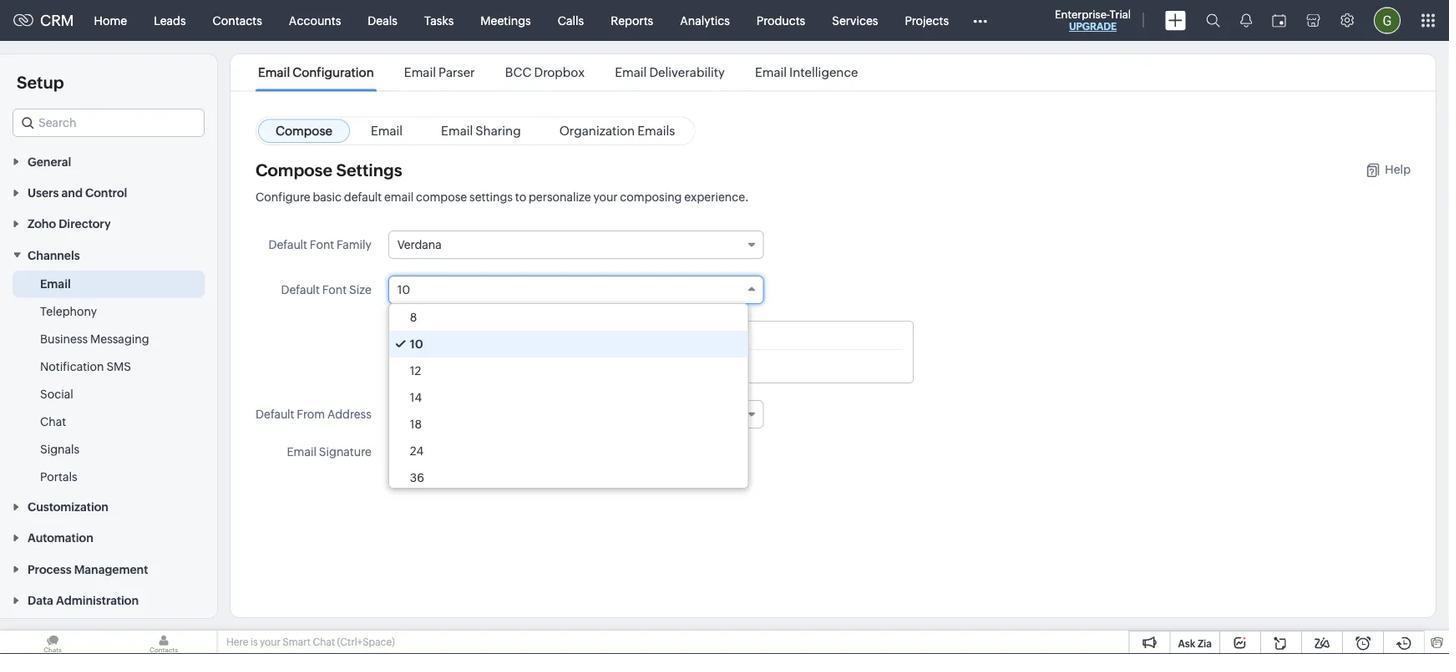 Task type: vqa. For each thing, say whether or not it's contained in the screenshot.
Vendors vs Purchases on the top left of page
no



Task type: locate. For each thing, give the bounding box(es) containing it.
10 inside "field"
[[398, 283, 410, 297]]

compose up compose settings
[[276, 123, 333, 138]]

your right is
[[260, 637, 281, 648]]

customization button
[[0, 491, 217, 522]]

default down the configure
[[269, 238, 307, 252]]

leads
[[154, 14, 186, 27]]

signals link
[[40, 441, 80, 457]]

signature down address
[[319, 445, 372, 459]]

default for default font size
[[281, 283, 320, 297]]

email down from
[[287, 445, 317, 459]]

email up 'settings'
[[371, 123, 403, 138]]

(ctrl+space)
[[337, 637, 395, 648]]

chat right smart in the left of the page
[[313, 637, 335, 648]]

channels
[[28, 248, 80, 262]]

email parser
[[404, 65, 475, 80]]

0 horizontal spatial chat
[[40, 415, 66, 428]]

configuration
[[293, 65, 374, 80]]

portals link
[[40, 468, 77, 485]]

email
[[258, 65, 290, 80], [404, 65, 436, 80], [615, 65, 647, 80], [755, 65, 787, 80], [371, 123, 403, 138], [441, 123, 473, 138], [40, 277, 71, 290], [287, 445, 317, 459]]

email configuration
[[258, 65, 374, 80]]

Other Modules field
[[963, 7, 999, 34]]

12
[[410, 364, 421, 378]]

smart
[[283, 637, 311, 648]]

default left from
[[256, 408, 295, 421]]

0 horizontal spatial your
[[260, 637, 281, 648]]

sharing
[[476, 123, 521, 138]]

email deliverability
[[615, 65, 725, 80]]

telephony
[[40, 304, 97, 318]]

None field
[[13, 109, 205, 137], [388, 400, 764, 429], [388, 400, 764, 429]]

1 signature from the left
[[319, 445, 372, 459]]

1 horizontal spatial your
[[594, 190, 618, 203]]

automation button
[[0, 522, 217, 553]]

10 up '8'
[[398, 283, 410, 297]]

configure
[[256, 190, 311, 203]]

home
[[94, 14, 127, 27]]

tasks link
[[411, 0, 467, 41]]

business
[[40, 332, 88, 345]]

18 option
[[389, 411, 748, 438]]

channels region
[[0, 270, 217, 491]]

general
[[28, 155, 71, 168]]

email down channels
[[40, 277, 71, 290]]

management
[[74, 563, 148, 576]]

list box containing 8
[[389, 304, 748, 491]]

0 vertical spatial font
[[310, 238, 335, 252]]

0 vertical spatial default
[[269, 238, 307, 252]]

none field search
[[13, 109, 205, 137]]

12 option
[[389, 358, 748, 384]]

your
[[594, 190, 618, 203], [260, 637, 281, 648]]

email down reports "link"
[[615, 65, 647, 80]]

contacts
[[213, 14, 262, 27]]

enterprise-trial upgrade
[[1055, 8, 1132, 32]]

email left parser
[[404, 65, 436, 80]]

contacts link
[[199, 0, 276, 41]]

data
[[28, 594, 53, 607]]

0 vertical spatial compose
[[276, 123, 333, 138]]

0 vertical spatial email link
[[353, 119, 420, 143]]

1 vertical spatial default
[[281, 283, 320, 297]]

0 vertical spatial 10
[[398, 283, 410, 297]]

sms
[[106, 360, 131, 373]]

email for email parser
[[404, 65, 436, 80]]

default down default font family at the left of the page
[[281, 283, 320, 297]]

1 vertical spatial chat
[[313, 637, 335, 648]]

14 option
[[389, 384, 748, 411]]

settings
[[336, 160, 402, 180]]

compose up the configure
[[256, 160, 333, 180]]

email intelligence
[[755, 65, 859, 80]]

social link
[[40, 386, 73, 402]]

email inside channels region
[[40, 277, 71, 290]]

36
[[410, 471, 425, 485]]

email left intelligence
[[755, 65, 787, 80]]

1 vertical spatial font
[[322, 283, 347, 297]]

deals
[[368, 14, 398, 27]]

bcc dropbox
[[505, 65, 585, 80]]

leads link
[[141, 0, 199, 41]]

configure basic default email compose settings to personalize your composing experience.
[[256, 190, 749, 203]]

from
[[297, 408, 325, 421]]

trial
[[1110, 8, 1132, 20]]

email left configuration
[[258, 65, 290, 80]]

upgrade
[[1070, 21, 1117, 32]]

default
[[344, 190, 382, 203]]

list box
[[389, 304, 748, 491]]

compose
[[276, 123, 333, 138], [256, 160, 333, 180]]

default font size
[[281, 283, 372, 297]]

messaging
[[90, 332, 149, 345]]

zoho directory
[[28, 217, 111, 231]]

Verdana field
[[388, 231, 764, 259]]

to
[[515, 190, 527, 203]]

products
[[757, 14, 806, 27]]

chats image
[[0, 631, 105, 654]]

10
[[398, 283, 410, 297], [410, 338, 423, 351]]

home link
[[81, 0, 141, 41]]

help
[[1386, 163, 1411, 176]]

emails
[[638, 123, 676, 138]]

tasks
[[424, 14, 454, 27]]

0 horizontal spatial email link
[[40, 275, 71, 292]]

create menu image
[[1166, 10, 1187, 31]]

quick
[[418, 359, 440, 369]]

users and control
[[28, 186, 127, 199]]

profile image
[[1375, 7, 1401, 34]]

1 horizontal spatial signature
[[440, 445, 493, 459]]

font left family
[[310, 238, 335, 252]]

signals
[[40, 442, 80, 456]]

products link
[[744, 0, 819, 41]]

organization
[[560, 123, 635, 138]]

36 option
[[389, 465, 748, 491]]

accounts
[[289, 14, 341, 27]]

list
[[243, 54, 874, 91]]

meetings link
[[467, 0, 545, 41]]

default for default font family
[[269, 238, 307, 252]]

calls
[[558, 14, 584, 27]]

email sharing link
[[424, 119, 539, 143]]

default
[[269, 238, 307, 252], [281, 283, 320, 297], [256, 408, 295, 421]]

jumped
[[487, 359, 519, 369]]

zoho
[[28, 217, 56, 231]]

data administration
[[28, 594, 139, 607]]

chat link
[[40, 413, 66, 430]]

2 vertical spatial default
[[256, 408, 295, 421]]

10 up the
[[410, 338, 423, 351]]

automation
[[28, 532, 93, 545]]

email left "sharing"
[[441, 123, 473, 138]]

0 vertical spatial chat
[[40, 415, 66, 428]]

over
[[522, 359, 540, 369]]

crm
[[40, 12, 74, 29]]

0 horizontal spatial signature
[[319, 445, 372, 459]]

your left composing
[[594, 190, 618, 203]]

personalize
[[529, 190, 591, 203]]

1 horizontal spatial email link
[[353, 119, 420, 143]]

email link down channels
[[40, 275, 71, 292]]

font for family
[[310, 238, 335, 252]]

accounts link
[[276, 0, 355, 41]]

1 vertical spatial 10
[[410, 338, 423, 351]]

chat down the social
[[40, 415, 66, 428]]

font left size
[[322, 283, 347, 297]]

signature right new
[[440, 445, 493, 459]]

1 vertical spatial compose
[[256, 160, 333, 180]]

reports link
[[598, 0, 667, 41]]

add new signature
[[388, 445, 493, 459]]

new
[[413, 445, 438, 459]]

email link up 'settings'
[[353, 119, 420, 143]]



Task type: describe. For each thing, give the bounding box(es) containing it.
ask
[[1179, 638, 1196, 649]]

notification sms link
[[40, 358, 131, 375]]

ask zia
[[1179, 638, 1213, 649]]

default from address
[[256, 408, 372, 421]]

1 vertical spatial email link
[[40, 275, 71, 292]]

signals element
[[1231, 0, 1263, 41]]

address
[[328, 408, 372, 421]]

0 vertical spatial your
[[594, 190, 618, 203]]

email configuration link
[[256, 65, 377, 80]]

control
[[85, 186, 127, 199]]

preview
[[399, 332, 442, 345]]

process
[[28, 563, 72, 576]]

process management button
[[0, 553, 217, 584]]

1 horizontal spatial chat
[[313, 637, 335, 648]]

email for email signature
[[287, 445, 317, 459]]

zoho directory button
[[0, 208, 217, 239]]

projects
[[905, 14, 949, 27]]

fox
[[472, 359, 484, 369]]

deals link
[[355, 0, 411, 41]]

size
[[349, 283, 372, 297]]

setup
[[17, 73, 64, 92]]

the quick brown fox jumped over the lazy dog
[[399, 359, 595, 369]]

notification
[[40, 360, 104, 373]]

services link
[[819, 0, 892, 41]]

bcc dropbox link
[[503, 65, 588, 80]]

services
[[833, 14, 879, 27]]

business messaging link
[[40, 330, 149, 347]]

chat inside channels region
[[40, 415, 66, 428]]

the
[[543, 359, 557, 369]]

intelligence
[[790, 65, 859, 80]]

compose for compose
[[276, 123, 333, 138]]

8 option
[[389, 304, 748, 331]]

administration
[[56, 594, 139, 607]]

signals image
[[1241, 13, 1253, 28]]

portals
[[40, 470, 77, 483]]

24 option
[[389, 438, 748, 465]]

email deliverability link
[[613, 65, 728, 80]]

organization emails link
[[542, 119, 693, 143]]

calls link
[[545, 0, 598, 41]]

email signature
[[287, 445, 372, 459]]

8 10
[[410, 311, 423, 351]]

customization
[[28, 500, 109, 514]]

email intelligence link
[[753, 65, 861, 80]]

email parser link
[[402, 65, 478, 80]]

font for size
[[322, 283, 347, 297]]

lazy
[[560, 359, 577, 369]]

and
[[61, 186, 83, 199]]

email for email sharing
[[441, 123, 473, 138]]

compose link
[[258, 119, 350, 143]]

10 inside list box
[[410, 338, 423, 351]]

crm link
[[13, 12, 74, 29]]

dropbox
[[534, 65, 585, 80]]

analytics
[[680, 14, 730, 27]]

dog
[[579, 359, 595, 369]]

directory
[[59, 217, 111, 231]]

basic
[[313, 190, 342, 203]]

meetings
[[481, 14, 531, 27]]

compose for compose settings
[[256, 160, 333, 180]]

contacts image
[[111, 631, 216, 654]]

10 field
[[388, 276, 764, 304]]

reports
[[611, 14, 654, 27]]

business messaging
[[40, 332, 149, 345]]

24
[[410, 445, 424, 458]]

projects link
[[892, 0, 963, 41]]

analytics link
[[667, 0, 744, 41]]

settings
[[470, 190, 513, 203]]

1 vertical spatial your
[[260, 637, 281, 648]]

10 option
[[389, 331, 748, 358]]

list containing email configuration
[[243, 54, 874, 91]]

organization emails
[[560, 123, 676, 138]]

notification sms
[[40, 360, 131, 373]]

calendar image
[[1273, 14, 1287, 27]]

14
[[410, 391, 422, 404]]

telephony link
[[40, 303, 97, 320]]

search element
[[1197, 0, 1231, 41]]

8
[[410, 311, 417, 324]]

create menu element
[[1156, 0, 1197, 41]]

experience.
[[685, 190, 749, 203]]

email for email intelligence
[[755, 65, 787, 80]]

email for email configuration
[[258, 65, 290, 80]]

data administration button
[[0, 584, 217, 616]]

parser
[[439, 65, 475, 80]]

Search text field
[[13, 109, 204, 136]]

bcc
[[505, 65, 532, 80]]

default for default from address
[[256, 408, 295, 421]]

family
[[337, 238, 372, 252]]

email for top email link
[[371, 123, 403, 138]]

2 signature from the left
[[440, 445, 493, 459]]

channels button
[[0, 239, 217, 270]]

process management
[[28, 563, 148, 576]]

18
[[410, 418, 422, 431]]

enterprise-
[[1055, 8, 1110, 20]]

users
[[28, 186, 59, 199]]

email for email deliverability
[[615, 65, 647, 80]]

profile element
[[1365, 0, 1411, 41]]

search image
[[1207, 13, 1221, 28]]

brown
[[443, 359, 469, 369]]



